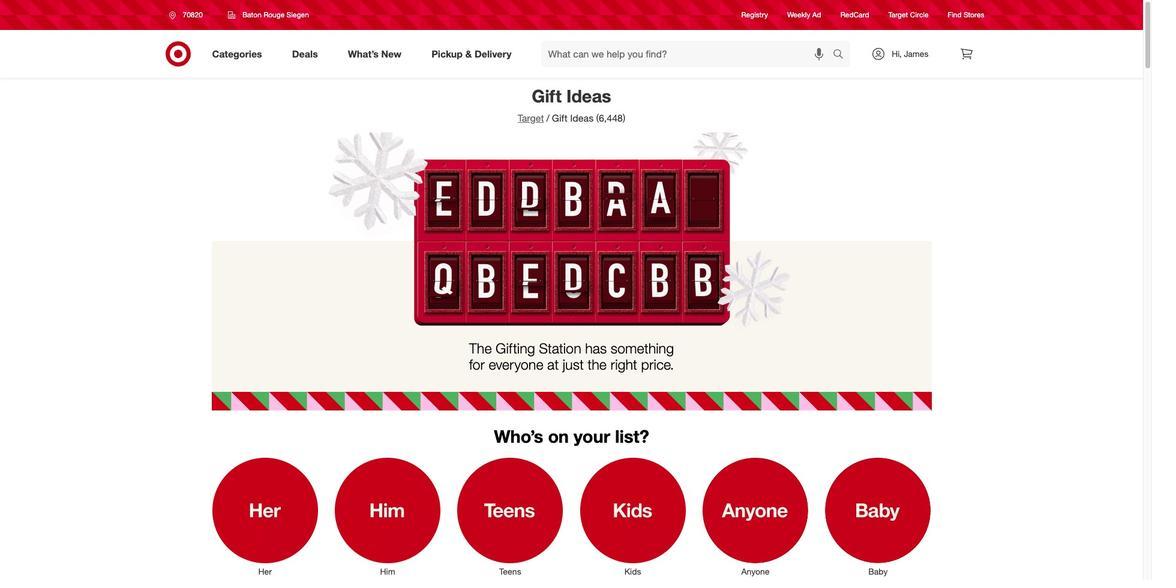 Task type: describe. For each thing, give the bounding box(es) containing it.
1 vertical spatial gift
[[552, 112, 568, 124]]

0 vertical spatial target
[[889, 10, 908, 19]]

right
[[611, 356, 637, 374]]

target circle link
[[889, 10, 929, 20]]

who's on your list?
[[494, 426, 649, 448]]

weekly ad link
[[787, 10, 821, 20]]

him link
[[326, 456, 449, 579]]

search
[[828, 49, 857, 61]]

baby
[[869, 567, 888, 577]]

kids link
[[572, 456, 694, 579]]

categories link
[[202, 41, 277, 67]]

kids
[[625, 567, 641, 577]]

teens
[[499, 567, 521, 577]]

0 vertical spatial gift
[[532, 85, 562, 107]]

anyone
[[742, 567, 770, 577]]

stores
[[964, 10, 985, 19]]

/
[[546, 112, 550, 124]]

the
[[469, 340, 492, 358]]

the
[[588, 356, 607, 374]]

what's new link
[[338, 41, 417, 67]]

baton rouge siegen button
[[220, 4, 317, 26]]

registry
[[742, 10, 768, 19]]

registry link
[[742, 10, 768, 20]]

70820 button
[[161, 4, 215, 26]]

at
[[547, 356, 559, 374]]

what's new
[[348, 48, 402, 60]]

price.
[[641, 356, 674, 374]]

find stores link
[[948, 10, 985, 20]]

who's
[[494, 426, 543, 448]]

your
[[574, 426, 610, 448]]

her link
[[204, 456, 326, 579]]

weekly ad
[[787, 10, 821, 19]]

baton
[[242, 10, 262, 19]]

baton rouge siegen
[[242, 10, 309, 19]]

what's
[[348, 48, 379, 60]]

has
[[585, 340, 607, 358]]

categories
[[212, 48, 262, 60]]

0 vertical spatial ideas
[[567, 85, 611, 107]]

the gifting station has something for everyone at just the right price.
[[469, 340, 674, 374]]

station
[[539, 340, 581, 358]]

delivery
[[475, 48, 512, 60]]

find
[[948, 10, 962, 19]]

deals link
[[282, 41, 333, 67]]

for
[[469, 356, 485, 374]]

deals
[[292, 48, 318, 60]]

find stores
[[948, 10, 985, 19]]

baby link
[[817, 456, 940, 579]]

target inside gift ideas target / gift ideas (6,448)
[[518, 112, 544, 124]]

list?
[[615, 426, 649, 448]]

siegen
[[287, 10, 309, 19]]

redcard link
[[841, 10, 869, 20]]

(6,448)
[[596, 112, 626, 124]]



Task type: locate. For each thing, give the bounding box(es) containing it.
anyone link
[[694, 456, 817, 579]]

hi,
[[892, 49, 902, 59]]

gift
[[532, 85, 562, 107], [552, 112, 568, 124]]

her
[[258, 567, 272, 577]]

something
[[611, 340, 674, 358]]

70820
[[183, 10, 203, 19]]

ideas
[[567, 85, 611, 107], [570, 112, 594, 124]]

0 horizontal spatial target
[[518, 112, 544, 124]]

ideas up (6,448)
[[567, 85, 611, 107]]

everyone
[[489, 356, 544, 374]]

train station flip board that animates to show gifting station. image
[[212, 133, 932, 411]]

hi, james
[[892, 49, 929, 59]]

1 vertical spatial ideas
[[570, 112, 594, 124]]

gift right /
[[552, 112, 568, 124]]

target circle
[[889, 10, 929, 19]]

james
[[904, 49, 929, 59]]

circle
[[910, 10, 929, 19]]

gifting
[[496, 340, 535, 358]]

target left /
[[518, 112, 544, 124]]

on
[[548, 426, 569, 448]]

weekly
[[787, 10, 811, 19]]

gift ideas target / gift ideas (6,448)
[[518, 85, 626, 124]]

pickup & delivery link
[[421, 41, 527, 67]]

&
[[465, 48, 472, 60]]

ad
[[812, 10, 821, 19]]

pickup & delivery
[[432, 48, 512, 60]]

teens link
[[449, 456, 572, 579]]

target link
[[518, 112, 544, 124]]

target left circle
[[889, 10, 908, 19]]

new
[[381, 48, 402, 60]]

pickup
[[432, 48, 463, 60]]

1 horizontal spatial target
[[889, 10, 908, 19]]

rouge
[[264, 10, 285, 19]]

gift up /
[[532, 85, 562, 107]]

just
[[563, 356, 584, 374]]

him
[[380, 567, 395, 577]]

redcard
[[841, 10, 869, 19]]

search button
[[828, 41, 857, 70]]

target
[[889, 10, 908, 19], [518, 112, 544, 124]]

What can we help you find? suggestions appear below search field
[[541, 41, 836, 67]]

1 vertical spatial target
[[518, 112, 544, 124]]

ideas left (6,448)
[[570, 112, 594, 124]]



Task type: vqa. For each thing, say whether or not it's contained in the screenshot.
right Only
no



